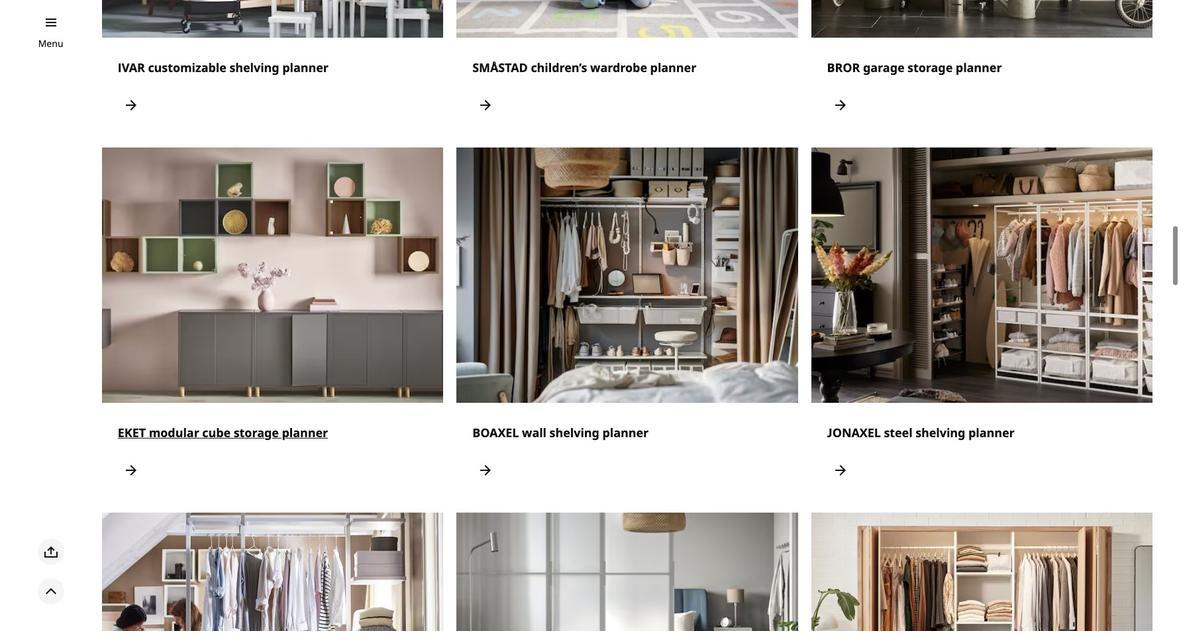 Task type: vqa. For each thing, say whether or not it's contained in the screenshot.
seller
no



Task type: describe. For each thing, give the bounding box(es) containing it.
wardrobe
[[590, 59, 647, 75]]

bror garage storage planner
[[827, 59, 1002, 75]]

boaxel wall shelving planner
[[472, 425, 649, 441]]

ivar
[[118, 59, 145, 75]]

customizable
[[148, 59, 226, 75]]

småstad children's wardrobe planner link
[[456, 0, 798, 134]]

steel
[[884, 425, 912, 441]]

garage
[[863, 59, 904, 75]]

småstad children's wardrobe planner
[[472, 59, 696, 75]]

1 horizontal spatial storage
[[908, 59, 953, 75]]

shelving for wall
[[550, 425, 599, 441]]

jonaxel
[[827, 425, 881, 441]]

menu button
[[38, 36, 63, 51]]

ivar customizable shelving planner link
[[102, 0, 443, 134]]

bror garage storage planner link
[[811, 0, 1152, 134]]

children's
[[531, 59, 587, 75]]

planner for bror garage storage planner
[[956, 59, 1002, 75]]

shelving for steel
[[916, 425, 965, 441]]



Task type: locate. For each thing, give the bounding box(es) containing it.
0 horizontal spatial storage
[[234, 425, 279, 441]]

modular
[[149, 425, 199, 441]]

menu
[[38, 37, 63, 50]]

0 vertical spatial storage
[[908, 59, 953, 75]]

planner for ivar customizable shelving planner
[[282, 59, 329, 75]]

jonaxel steel shelving planner link
[[811, 147, 1152, 500]]

2 horizontal spatial shelving
[[916, 425, 965, 441]]

1 horizontal spatial shelving
[[550, 425, 599, 441]]

0 horizontal spatial shelving
[[229, 59, 279, 75]]

storage right cube
[[234, 425, 279, 441]]

eket modular cube storage planner link
[[102, 147, 443, 500]]

shelving for customizable
[[229, 59, 279, 75]]

planner
[[282, 59, 329, 75], [650, 59, 696, 75], [956, 59, 1002, 75], [282, 425, 328, 441], [602, 425, 649, 441], [968, 425, 1015, 441]]

planner for boaxel wall shelving planner
[[602, 425, 649, 441]]

boaxel wall shelving planner link
[[456, 147, 798, 500]]

boaxel
[[472, 425, 519, 441]]

1 vertical spatial storage
[[234, 425, 279, 441]]

storage
[[908, 59, 953, 75], [234, 425, 279, 441]]

bror
[[827, 59, 860, 75]]

eket modular cube storage planner
[[118, 425, 328, 441]]

jonaxel steel shelving planner
[[827, 425, 1015, 441]]

ivar customizable shelving planner
[[118, 59, 329, 75]]

småstad
[[472, 59, 528, 75]]

shelving
[[229, 59, 279, 75], [550, 425, 599, 441], [916, 425, 965, 441]]

cube
[[202, 425, 231, 441]]

planner for småstad children's wardrobe planner
[[650, 59, 696, 75]]

eket
[[118, 425, 146, 441]]

planner for jonaxel steel shelving planner
[[968, 425, 1015, 441]]

wall
[[522, 425, 546, 441]]

storage right garage
[[908, 59, 953, 75]]



